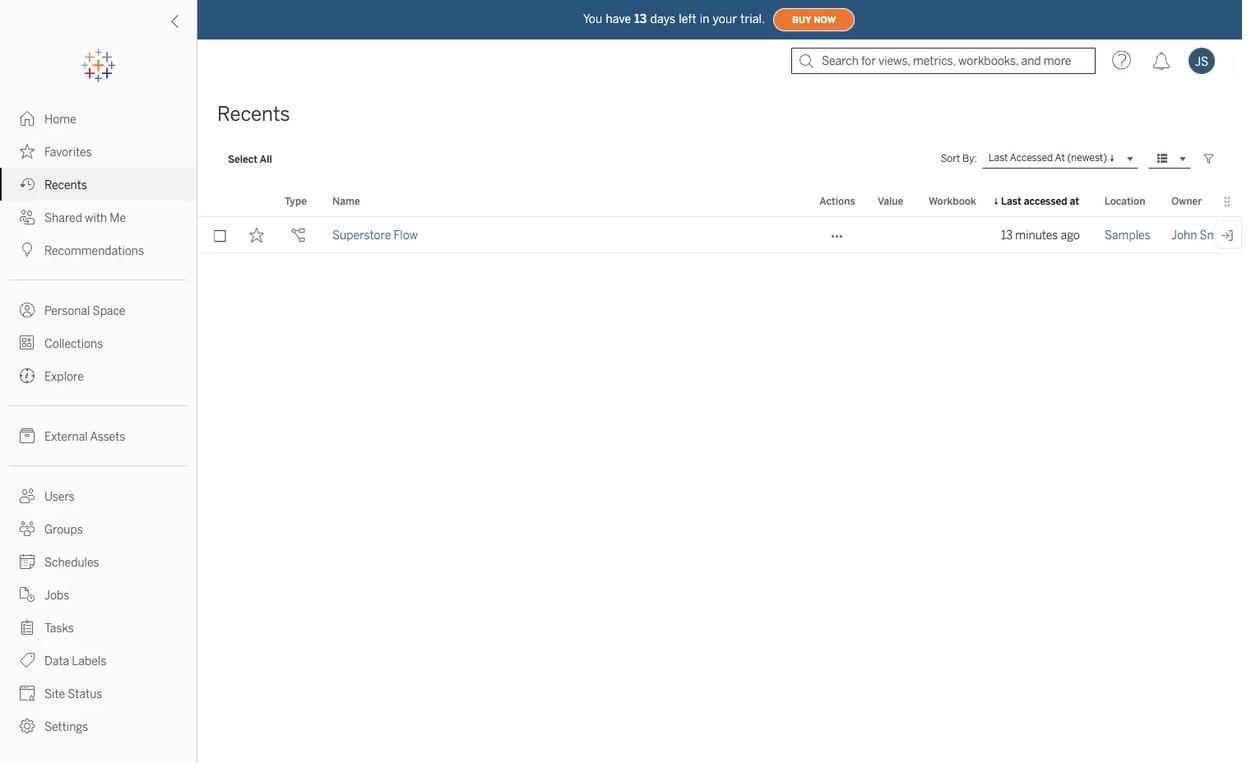 Task type: describe. For each thing, give the bounding box(es) containing it.
Search for views, metrics, workbooks, and more text field
[[791, 48, 1096, 74]]

buy
[[792, 15, 811, 25]]

superstore
[[332, 228, 391, 242]]

1 cell from the left
[[868, 217, 919, 253]]

days
[[650, 12, 676, 26]]

explore link
[[0, 359, 197, 392]]

you have 13 days left in your trial.
[[583, 12, 765, 26]]

location
[[1105, 195, 1145, 207]]

site status link
[[0, 677, 197, 710]]

buy now button
[[772, 7, 856, 33]]

home
[[44, 112, 76, 126]]

last for last accessed at
[[1001, 195, 1021, 207]]

site status
[[44, 687, 102, 701]]

last for last accessed at (newest)
[[989, 152, 1008, 164]]

collections link
[[0, 327, 197, 359]]

favorites
[[44, 145, 92, 159]]

select all button
[[217, 149, 283, 169]]

home link
[[0, 102, 197, 135]]

external
[[44, 430, 88, 443]]

actions
[[819, 195, 855, 207]]

now
[[814, 15, 836, 25]]

assets
[[90, 430, 125, 443]]

recommendations link
[[0, 234, 197, 267]]

select
[[228, 153, 258, 165]]

recents inside recents link
[[44, 178, 87, 192]]

superstore flow
[[332, 228, 418, 242]]

recents link
[[0, 168, 197, 201]]

superstore flow link
[[332, 217, 418, 253]]

collections
[[44, 337, 103, 350]]

tasks link
[[0, 611, 197, 644]]

personal space link
[[0, 294, 197, 327]]

buy now
[[792, 15, 836, 25]]

left
[[679, 12, 696, 26]]

last accessed at
[[1001, 195, 1079, 207]]

me
[[110, 211, 126, 225]]

personal
[[44, 304, 90, 318]]

data labels link
[[0, 644, 197, 677]]

flow
[[394, 228, 418, 242]]

samples
[[1105, 228, 1150, 242]]

samples link
[[1105, 217, 1150, 253]]

with
[[85, 211, 107, 225]]

your
[[713, 12, 737, 26]]

personal space
[[44, 304, 125, 318]]

settings
[[44, 720, 88, 734]]

list view image
[[1155, 151, 1170, 166]]

grid containing superstore flow
[[197, 186, 1242, 763]]

last accessed at (newest)
[[989, 152, 1107, 164]]

workbook
[[929, 195, 976, 207]]

groups link
[[0, 512, 197, 545]]

external assets
[[44, 430, 125, 443]]

sort
[[941, 153, 960, 165]]

13 inside grid
[[1001, 228, 1013, 242]]

navigation panel element
[[0, 49, 197, 743]]

13 minutes ago
[[1001, 228, 1080, 242]]

site
[[44, 687, 65, 701]]

accessed
[[1024, 195, 1067, 207]]

schedules
[[44, 556, 99, 569]]

external assets link
[[0, 420, 197, 452]]

0 horizontal spatial 13
[[634, 12, 647, 26]]

settings link
[[0, 710, 197, 743]]

status
[[68, 687, 102, 701]]

type
[[285, 195, 307, 207]]

john smith
[[1171, 228, 1231, 242]]

groups
[[44, 523, 83, 536]]



Task type: vqa. For each thing, say whether or not it's contained in the screenshot.
topmost favorites.
no



Task type: locate. For each thing, give the bounding box(es) containing it.
recents up select all
[[217, 102, 290, 126]]

main navigation. press the up and down arrow keys to access links. element
[[0, 102, 197, 743]]

last right by:
[[989, 152, 1008, 164]]

last accessed at (newest) button
[[982, 149, 1138, 169]]

accessed
[[1010, 152, 1053, 164]]

sort by:
[[941, 153, 977, 165]]

ago
[[1061, 228, 1080, 242]]

schedules link
[[0, 545, 197, 578]]

value
[[878, 195, 903, 207]]

13 left minutes on the right of page
[[1001, 228, 1013, 242]]

name
[[332, 195, 360, 207]]

data
[[44, 654, 69, 668]]

explore
[[44, 370, 84, 383]]

row
[[197, 217, 1242, 253]]

1 horizontal spatial recents
[[217, 102, 290, 126]]

1 horizontal spatial 13
[[1001, 228, 1013, 242]]

row containing superstore flow
[[197, 217, 1242, 253]]

recommendations
[[44, 244, 144, 257]]

in
[[700, 12, 710, 26]]

shared
[[44, 211, 82, 225]]

by:
[[962, 153, 977, 165]]

smith
[[1200, 228, 1231, 242]]

cell down workbook
[[919, 217, 991, 253]]

1 vertical spatial last
[[1001, 195, 1021, 207]]

at
[[1070, 195, 1079, 207]]

all
[[260, 153, 272, 165]]

0 vertical spatial 13
[[634, 12, 647, 26]]

tasks
[[44, 621, 74, 635]]

shared with me
[[44, 211, 126, 225]]

select all
[[228, 153, 272, 165]]

trial.
[[740, 12, 765, 26]]

13 left days
[[634, 12, 647, 26]]

1 vertical spatial 13
[[1001, 228, 1013, 242]]

(newest)
[[1067, 152, 1107, 164]]

0 vertical spatial recents
[[217, 102, 290, 126]]

grid
[[197, 186, 1242, 763]]

users link
[[0, 480, 197, 512]]

0 horizontal spatial recents
[[44, 178, 87, 192]]

space
[[93, 304, 125, 318]]

labels
[[72, 654, 106, 668]]

have
[[606, 12, 631, 26]]

users
[[44, 490, 75, 503]]

recents up shared
[[44, 178, 87, 192]]

favorites link
[[0, 135, 197, 168]]

owner
[[1171, 195, 1202, 207]]

0 vertical spatial last
[[989, 152, 1008, 164]]

cell
[[868, 217, 919, 253], [919, 217, 991, 253]]

minutes
[[1015, 228, 1058, 242]]

jobs link
[[0, 578, 197, 611]]

13
[[634, 12, 647, 26], [1001, 228, 1013, 242]]

recents
[[217, 102, 290, 126], [44, 178, 87, 192]]

shared with me link
[[0, 201, 197, 234]]

last left accessed
[[1001, 195, 1021, 207]]

john smith link
[[1171, 217, 1231, 253]]

1 vertical spatial recents
[[44, 178, 87, 192]]

you
[[583, 12, 602, 26]]

john
[[1171, 228, 1197, 242]]

last inside popup button
[[989, 152, 1008, 164]]

cell down value
[[868, 217, 919, 253]]

2 cell from the left
[[919, 217, 991, 253]]

at
[[1055, 152, 1065, 164]]

last
[[989, 152, 1008, 164], [1001, 195, 1021, 207]]

jobs
[[44, 589, 69, 602]]

data labels
[[44, 654, 106, 668]]

flow image
[[291, 228, 306, 243]]



